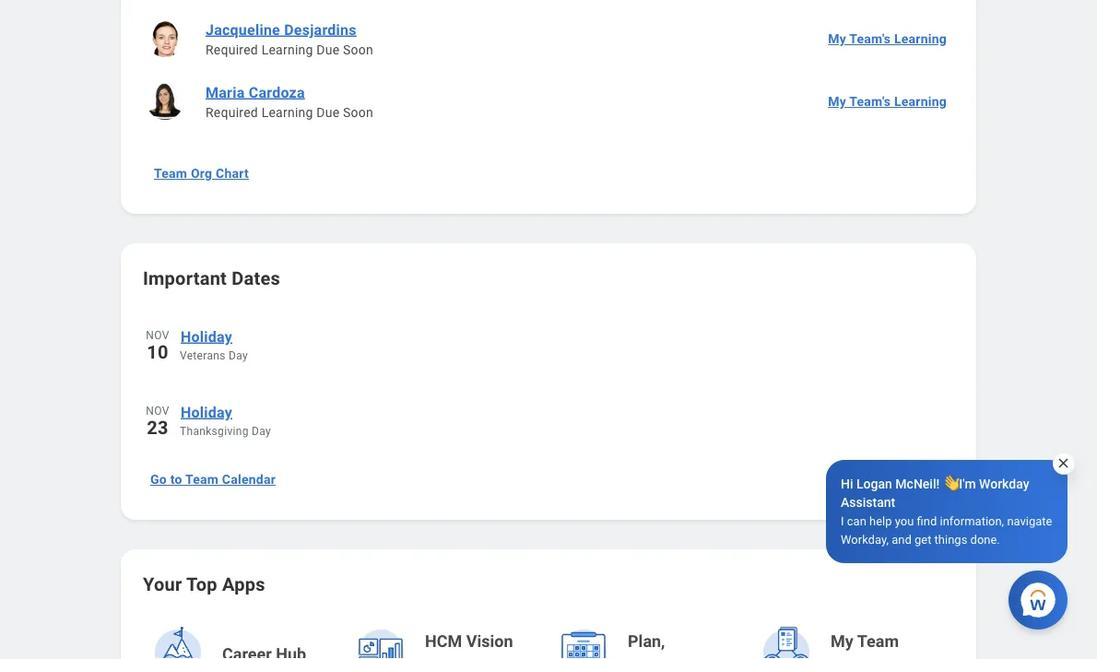 Task type: describe. For each thing, give the bounding box(es) containing it.
thanksgiving
[[180, 425, 249, 438]]

cardoza
[[249, 83, 305, 101]]

team's for cardoza
[[850, 94, 891, 109]]

vision
[[467, 632, 514, 652]]

day for 23
[[252, 425, 271, 438]]

due for maria cardoza
[[317, 105, 340, 120]]

can
[[848, 514, 867, 528]]

soon for desjardins
[[343, 42, 374, 57]]

hcm
[[425, 632, 462, 652]]

nov 10
[[146, 329, 169, 363]]

your
[[143, 574, 182, 596]]

you
[[896, 514, 915, 528]]

1 vertical spatial team
[[185, 472, 219, 487]]

learning inside maria cardoza required learning due soon
[[262, 105, 313, 120]]

holiday button for 10
[[180, 325, 955, 349]]

nov for 23
[[146, 405, 169, 418]]

holiday thanksgiving day
[[180, 404, 271, 438]]

mcneil!
[[896, 477, 940, 492]]

my inside button
[[831, 632, 854, 652]]

0 vertical spatial team
[[154, 166, 187, 181]]

information,
[[941, 514, 1005, 528]]

go to team calendar button
[[143, 461, 283, 498]]

holiday for 10
[[181, 328, 233, 346]]

org
[[191, 166, 212, 181]]

i
[[841, 514, 845, 528]]

done.
[[971, 533, 1001, 547]]

jacqueline desjardins button
[[198, 18, 364, 41]]

23
[[147, 417, 169, 439]]

team highlights list
[[143, 0, 955, 133]]

learning inside jacqueline desjardins required learning due soon
[[262, 42, 313, 57]]

dates
[[232, 268, 281, 289]]

team inside button
[[858, 632, 900, 652]]

team org chart button
[[147, 155, 256, 192]]

team's for desjardins
[[850, 31, 891, 46]]

go
[[150, 472, 167, 487]]

plan,
[[628, 632, 666, 652]]

chart
[[216, 166, 249, 181]]

to
[[170, 472, 182, 487]]

top
[[186, 574, 218, 596]]

workday,
[[841, 533, 889, 547]]

soon for cardoza
[[343, 105, 374, 120]]



Task type: vqa. For each thing, say whether or not it's contained in the screenshot.
leftmost for
no



Task type: locate. For each thing, give the bounding box(es) containing it.
1 vertical spatial nov
[[146, 405, 169, 418]]

holiday for 23
[[181, 404, 233, 421]]

nov 23
[[146, 405, 169, 439]]

1 vertical spatial soon
[[343, 105, 374, 120]]

due
[[317, 42, 340, 57], [317, 105, 340, 120]]

learning
[[895, 31, 948, 46], [262, 42, 313, 57], [895, 94, 948, 109], [262, 105, 313, 120]]

my
[[829, 31, 847, 46], [829, 94, 847, 109], [831, 632, 854, 652]]

1 holiday from the top
[[181, 328, 233, 346]]

2 team's from the top
[[850, 94, 891, 109]]

0 vertical spatial day
[[229, 350, 248, 363]]

workday
[[980, 477, 1030, 492]]

due down jacqueline desjardins required learning due soon
[[317, 105, 340, 120]]

2 soon from the top
[[343, 105, 374, 120]]

your top apps
[[143, 574, 265, 596]]

0 vertical spatial soon
[[343, 42, 374, 57]]

1 vertical spatial holiday button
[[180, 400, 955, 424]]

0 vertical spatial nov
[[146, 329, 169, 342]]

soon
[[343, 42, 374, 57], [343, 105, 374, 120]]

my team's learning
[[829, 31, 948, 46], [829, 94, 948, 109]]

0 vertical spatial my team's learning button
[[821, 20, 955, 57]]

0 vertical spatial holiday
[[181, 328, 233, 346]]

i'm
[[960, 477, 977, 492]]

1 vertical spatial my team's learning button
[[821, 83, 955, 120]]

desjardins
[[284, 21, 357, 38]]

day inside holiday thanksgiving day
[[252, 425, 271, 438]]

day
[[229, 350, 248, 363], [252, 425, 271, 438]]

required for jacqueline
[[206, 42, 258, 57]]

my team
[[831, 632, 900, 652]]

soon inside jacqueline desjardins required learning due soon
[[343, 42, 374, 57]]

my for jacqueline desjardins
[[829, 31, 847, 46]]

team org chart
[[154, 166, 249, 181]]

1 due from the top
[[317, 42, 340, 57]]

important dates
[[143, 268, 281, 289]]

my team's learning button for desjardins
[[821, 20, 955, 57]]

1 vertical spatial team's
[[850, 94, 891, 109]]

2 due from the top
[[317, 105, 340, 120]]

veterans
[[180, 350, 226, 363]]

jacqueline desjardins required learning due soon
[[206, 21, 374, 57]]

hi
[[841, 477, 854, 492]]

0 vertical spatial my team's learning
[[829, 31, 948, 46]]

logan
[[857, 477, 893, 492]]

hi logan mcneil! 👋 i'm workday assistant i can help you find information, navigate workday, and get things done.
[[841, 477, 1053, 547]]

maria
[[206, 83, 245, 101]]

required down jacqueline
[[206, 42, 258, 57]]

holiday button for 23
[[180, 400, 955, 424]]

2 my team's learning button from the top
[[821, 83, 955, 120]]

2 vertical spatial team
[[858, 632, 900, 652]]

required inside maria cardoza required learning due soon
[[206, 105, 258, 120]]

maria cardoza button
[[198, 81, 313, 103]]

2 required from the top
[[206, 105, 258, 120]]

team
[[154, 166, 187, 181], [185, 472, 219, 487], [858, 632, 900, 652]]

and
[[892, 533, 912, 547]]

go to team calendar
[[150, 472, 276, 487]]

1 vertical spatial holiday
[[181, 404, 233, 421]]

required down "maria"
[[206, 105, 258, 120]]

due inside jacqueline desjardins required learning due soon
[[317, 42, 340, 57]]

navigate
[[1008, 514, 1053, 528]]

my team's learning for desjardins
[[829, 31, 948, 46]]

day right "thanksgiving"
[[252, 425, 271, 438]]

hcm vision
[[425, 632, 514, 652]]

holiday up veterans
[[181, 328, 233, 346]]

due down desjardins
[[317, 42, 340, 57]]

2 holiday from the top
[[181, 404, 233, 421]]

holiday up "thanksgiving"
[[181, 404, 233, 421]]

important dates element
[[143, 314, 955, 458]]

assistant
[[841, 495, 896, 510]]

required
[[206, 42, 258, 57], [206, 105, 258, 120]]

0 horizontal spatial day
[[229, 350, 248, 363]]

due inside maria cardoza required learning due soon
[[317, 105, 340, 120]]

calendar
[[222, 472, 276, 487]]

team's
[[850, 31, 891, 46], [850, 94, 891, 109]]

0 vertical spatial my
[[829, 31, 847, 46]]

get
[[915, 533, 932, 547]]

apps
[[222, 574, 265, 596]]

find
[[918, 514, 938, 528]]

my team's learning button for cardoza
[[821, 83, 955, 120]]

plan, button
[[551, 622, 750, 660]]

maria cardoza required learning due soon
[[206, 83, 374, 120]]

2 nov from the top
[[146, 405, 169, 418]]

x image
[[1057, 457, 1071, 471]]

required inside jacqueline desjardins required learning due soon
[[206, 42, 258, 57]]

things
[[935, 533, 968, 547]]

important
[[143, 268, 227, 289]]

2 my team's learning from the top
[[829, 94, 948, 109]]

2 holiday button from the top
[[180, 400, 955, 424]]

day for 10
[[229, 350, 248, 363]]

holiday inside holiday thanksgiving day
[[181, 404, 233, 421]]

1 horizontal spatial day
[[252, 425, 271, 438]]

hcm vision button
[[348, 622, 547, 660]]

0 vertical spatial due
[[317, 42, 340, 57]]

0 vertical spatial team's
[[850, 31, 891, 46]]

1 vertical spatial my
[[829, 94, 847, 109]]

my team's learning button
[[821, 20, 955, 57], [821, 83, 955, 120]]

1 vertical spatial my team's learning
[[829, 94, 948, 109]]

1 vertical spatial day
[[252, 425, 271, 438]]

1 vertical spatial due
[[317, 105, 340, 120]]

👋
[[944, 477, 957, 492]]

soon inside maria cardoza required learning due soon
[[343, 105, 374, 120]]

day inside holiday veterans day
[[229, 350, 248, 363]]

help
[[870, 514, 893, 528]]

10
[[147, 341, 169, 363]]

2 vertical spatial my
[[831, 632, 854, 652]]

holiday
[[181, 328, 233, 346], [181, 404, 233, 421]]

holiday veterans day
[[180, 328, 248, 363]]

1 soon from the top
[[343, 42, 374, 57]]

1 vertical spatial required
[[206, 105, 258, 120]]

my for maria cardoza
[[829, 94, 847, 109]]

1 holiday button from the top
[[180, 325, 955, 349]]

my team's learning for cardoza
[[829, 94, 948, 109]]

1 required from the top
[[206, 42, 258, 57]]

0 vertical spatial holiday button
[[180, 325, 955, 349]]

holiday button
[[180, 325, 955, 349], [180, 400, 955, 424]]

due for jacqueline desjardins
[[317, 42, 340, 57]]

1 my team's learning from the top
[[829, 31, 948, 46]]

my team button
[[754, 622, 953, 660]]

holiday inside holiday veterans day
[[181, 328, 233, 346]]

1 team's from the top
[[850, 31, 891, 46]]

nov left holiday veterans day
[[146, 329, 169, 342]]

1 my team's learning button from the top
[[821, 20, 955, 57]]

day right veterans
[[229, 350, 248, 363]]

nov for 10
[[146, 329, 169, 342]]

required for maria
[[206, 105, 258, 120]]

nov down 10
[[146, 405, 169, 418]]

nov
[[146, 329, 169, 342], [146, 405, 169, 418]]

0 vertical spatial required
[[206, 42, 258, 57]]

1 nov from the top
[[146, 329, 169, 342]]

jacqueline
[[206, 21, 280, 38]]



